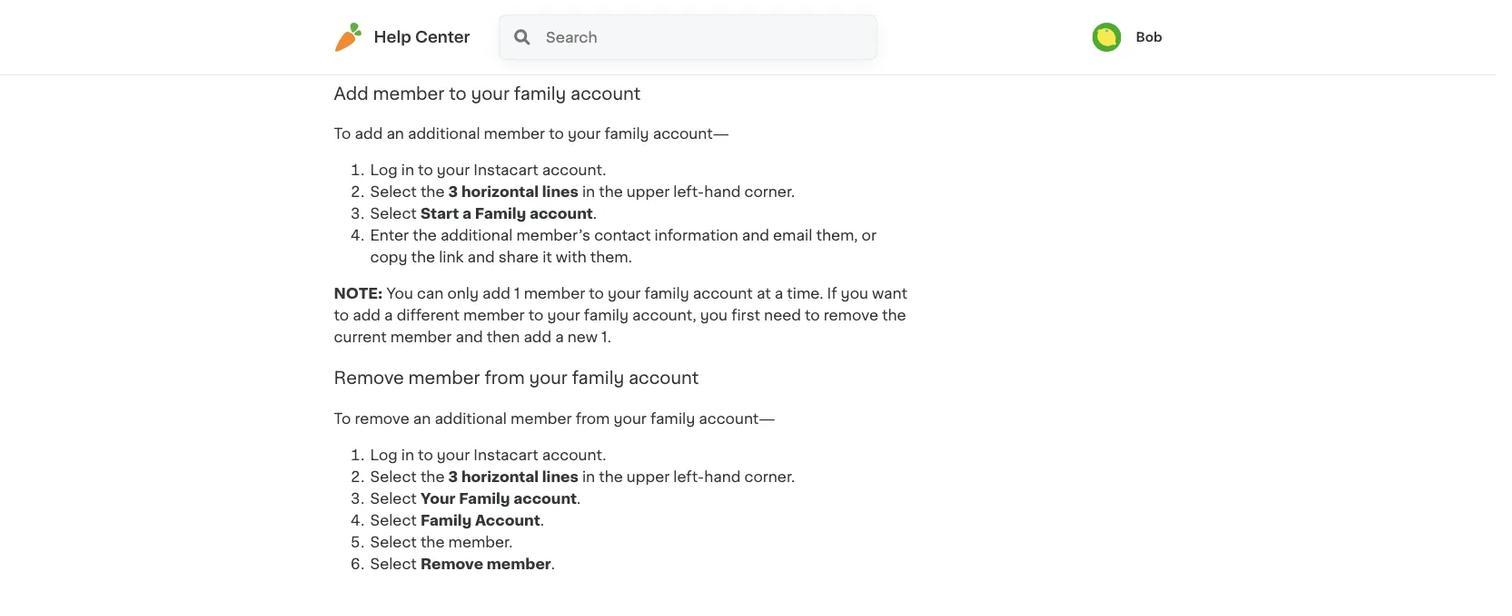 Task type: vqa. For each thing, say whether or not it's contained in the screenshot.
Family inside Log in to your Instacart account. Select the 3 horizontal lines in the upper left-hand corner. Select Start a Family account . Enter the additional member's contact information and email them, or copy the link and share it with them.
yes



Task type: locate. For each thing, give the bounding box(es) containing it.
instacart
[[474, 163, 539, 178], [474, 448, 539, 463]]

from up to remove an additional member from your family account— on the bottom of page
[[485, 370, 525, 386]]

2 to from the top
[[334, 412, 351, 426]]

1 horizontal spatial can
[[540, 45, 567, 60]]

0 vertical spatial first
[[659, 24, 688, 38]]

remove
[[334, 370, 404, 386], [421, 557, 484, 572]]

family up account
[[459, 492, 510, 506]]

account.
[[334, 45, 398, 60], [542, 163, 607, 178], [542, 448, 607, 463]]

account down account,
[[629, 370, 699, 386]]

corner. inside the log in to your instacart account. select the 3 horizontal lines in the upper left-hand corner. select start a family account . enter the additional member's contact information and email them, or copy the link and share it with them.
[[745, 185, 795, 200]]

select
[[370, 185, 417, 200], [370, 207, 417, 221], [370, 470, 417, 484], [370, 492, 417, 506], [370, 514, 417, 528], [370, 535, 417, 550], [370, 557, 417, 572]]

0 vertical spatial instacart
[[474, 163, 539, 178]]

0 vertical spatial upper
[[627, 185, 670, 200]]

60 down center
[[442, 45, 462, 60]]

1 vertical spatial 3
[[449, 470, 458, 484]]

the
[[334, 24, 361, 38]]

add member to your family account
[[334, 85, 641, 102]]

account up account
[[514, 492, 577, 506]]

family
[[813, 24, 857, 38], [514, 85, 566, 102], [605, 127, 649, 141], [645, 287, 690, 301], [584, 309, 629, 323], [572, 370, 625, 386], [651, 412, 695, 426]]

3 for start
[[449, 185, 458, 200]]

remove inside the 60 day period starts when you add your first member to your family account. after 60 days, you can then remove and add a new member.
[[607, 45, 662, 60]]

1 corner. from the top
[[745, 185, 795, 200]]

2 left- from the top
[[674, 470, 705, 484]]

current
[[334, 330, 387, 345]]

hand
[[705, 185, 741, 200], [705, 470, 741, 484]]

0 vertical spatial additional
[[408, 127, 480, 141]]

0 vertical spatial account—
[[653, 127, 730, 141]]

1 vertical spatial corner.
[[745, 470, 795, 484]]

1 vertical spatial upper
[[627, 470, 670, 484]]

1 vertical spatial new
[[568, 330, 598, 345]]

0 horizontal spatial remove
[[334, 370, 404, 386]]

remove member from your family account
[[334, 370, 699, 386]]

upper for account
[[627, 185, 670, 200]]

1 horizontal spatial first
[[732, 309, 761, 323]]

account. for log in to your instacart account. select the 3 horizontal lines in the upper left-hand corner. select your family account . select family account . select the member. select remove member .
[[542, 448, 607, 463]]

1 vertical spatial from
[[576, 412, 610, 426]]

1.
[[602, 330, 612, 345]]

2 lines from the top
[[542, 470, 579, 484]]

1 select from the top
[[370, 185, 417, 200]]

period
[[420, 24, 467, 38]]

2 vertical spatial remove
[[355, 412, 410, 426]]

1 vertical spatial additional
[[441, 229, 513, 243]]

lines inside log in to your instacart account. select the 3 horizontal lines in the upper left-hand corner. select your family account . select family account . select the member. select remove member .
[[542, 470, 579, 484]]

1 horizontal spatial remove
[[607, 45, 662, 60]]

account
[[571, 85, 641, 102], [530, 207, 593, 221], [693, 287, 753, 301], [629, 370, 699, 386], [514, 492, 577, 506]]

1 vertical spatial lines
[[542, 470, 579, 484]]

to down 'current'
[[334, 412, 351, 426]]

if
[[828, 287, 838, 301]]

additional
[[408, 127, 480, 141], [441, 229, 513, 243], [435, 412, 507, 426]]

horizontal inside the log in to your instacart account. select the 3 horizontal lines in the upper left-hand corner. select start a family account . enter the additional member's contact information and email them, or copy the link and share it with them.
[[462, 185, 539, 200]]

the down want
[[883, 309, 907, 323]]

the down your
[[421, 535, 445, 550]]

upper inside log in to your instacart account. select the 3 horizontal lines in the upper left-hand corner. select your family account . select family account . select the member. select remove member .
[[627, 470, 670, 484]]

lines inside the log in to your instacart account. select the 3 horizontal lines in the upper left-hand corner. select start a family account . enter the additional member's contact information and email them, or copy the link and share it with them.
[[542, 185, 579, 200]]

or
[[862, 229, 877, 243]]

first
[[659, 24, 688, 38], [732, 309, 761, 323]]

1 vertical spatial first
[[732, 309, 761, 323]]

2 select from the top
[[370, 207, 417, 221]]

remove inside you can only add 1 member to your family account at a time. if you want to add a different member to your family account, you first need to remove the current member and then add a new 1.
[[824, 309, 879, 323]]

help center
[[374, 30, 470, 45]]

information
[[655, 229, 739, 243]]

1 3 from the top
[[449, 185, 458, 200]]

instacart down to add an additional member to your family account—
[[474, 163, 539, 178]]

1 vertical spatial to
[[334, 412, 351, 426]]

log for log in to your instacart account. select the 3 horizontal lines in the upper left-hand corner. select start a family account . enter the additional member's contact information and email them, or copy the link and share it with them.
[[370, 163, 398, 178]]

you
[[560, 24, 587, 38], [509, 45, 536, 60], [841, 287, 869, 301], [700, 309, 728, 323]]

0 vertical spatial log
[[370, 163, 398, 178]]

0 horizontal spatial an
[[387, 127, 404, 141]]

0 vertical spatial from
[[485, 370, 525, 386]]

to down add
[[334, 127, 351, 141]]

add
[[591, 24, 619, 38], [697, 45, 725, 60], [355, 127, 383, 141], [483, 287, 511, 301], [353, 309, 381, 323], [524, 330, 552, 345]]

to
[[334, 127, 351, 141], [334, 412, 351, 426]]

0 vertical spatial can
[[540, 45, 567, 60]]

0 horizontal spatial then
[[487, 330, 520, 345]]

an up your
[[413, 412, 431, 426]]

1 horizontal from the top
[[462, 185, 539, 200]]

to for to add an additional member to your family account—
[[334, 127, 351, 141]]

1 left- from the top
[[674, 185, 705, 200]]

member. inside the 60 day period starts when you add your first member to your family account. after 60 days, you can then remove and add a new member.
[[775, 45, 839, 60]]

account. inside the 60 day period starts when you add your first member to your family account. after 60 days, you can then remove and add a new member.
[[334, 45, 398, 60]]

account left at
[[693, 287, 753, 301]]

left- inside the log in to your instacart account. select the 3 horizontal lines in the upper left-hand corner. select start a family account . enter the additional member's contact information and email them, or copy the link and share it with them.
[[674, 185, 705, 200]]

0 vertical spatial family
[[475, 207, 526, 221]]

0 vertical spatial corner.
[[745, 185, 795, 200]]

0 vertical spatial account.
[[334, 45, 398, 60]]

0 horizontal spatial member.
[[449, 535, 513, 550]]

upper inside the log in to your instacart account. select the 3 horizontal lines in the upper left-hand corner. select start a family account . enter the additional member's contact information and email them, or copy the link and share it with them.
[[627, 185, 670, 200]]

1 vertical spatial member.
[[449, 535, 513, 550]]

account. down the on the top left
[[334, 45, 398, 60]]

1 lines from the top
[[542, 185, 579, 200]]

an
[[387, 127, 404, 141], [413, 412, 431, 426]]

1 horizontal spatial new
[[741, 45, 771, 60]]

can up different on the left
[[417, 287, 444, 301]]

account up member's
[[530, 207, 593, 221]]

note:
[[334, 287, 383, 301]]

account. down to remove an additional member from your family account— on the bottom of page
[[542, 448, 607, 463]]

1 hand from the top
[[705, 185, 741, 200]]

instacart for account
[[474, 448, 539, 463]]

horizontal
[[462, 185, 539, 200], [462, 470, 539, 484]]

additional down remove member from your family account in the bottom left of the page
[[435, 412, 507, 426]]

a inside the log in to your instacart account. select the 3 horizontal lines in the upper left-hand corner. select start a family account . enter the additional member's contact information and email them, or copy the link and share it with them.
[[463, 207, 472, 221]]

log
[[370, 163, 398, 178], [370, 448, 398, 463]]

horizontal down to add an additional member to your family account—
[[462, 185, 539, 200]]

can inside you can only add 1 member to your family account at a time. if you want to add a different member to your family account, you first need to remove the current member and then add a new 1.
[[417, 287, 444, 301]]

additional up link
[[441, 229, 513, 243]]

0 horizontal spatial first
[[659, 24, 688, 38]]

need
[[764, 309, 802, 323]]

corner. inside log in to your instacart account. select the 3 horizontal lines in the upper left-hand corner. select your family account . select family account . select the member. select remove member .
[[745, 470, 795, 484]]

0 vertical spatial hand
[[705, 185, 741, 200]]

can inside the 60 day period starts when you add your first member to your family account. after 60 days, you can then remove and add a new member.
[[540, 45, 567, 60]]

contact
[[595, 229, 651, 243]]

1 vertical spatial 60
[[442, 45, 462, 60]]

3 up start
[[449, 185, 458, 200]]

add
[[334, 85, 369, 102]]

family down your
[[421, 514, 472, 528]]

hand for log in to your instacart account. select the 3 horizontal lines in the upper left-hand corner. select start a family account . enter the additional member's contact information and email them, or copy the link and share it with them.
[[705, 185, 741, 200]]

remove down 'current'
[[334, 370, 404, 386]]

first inside the 60 day period starts when you add your first member to your family account. after 60 days, you can then remove and add a new member.
[[659, 24, 688, 38]]

lines down to remove an additional member from your family account— on the bottom of page
[[542, 470, 579, 484]]

1 vertical spatial horizontal
[[462, 470, 539, 484]]

days,
[[466, 45, 505, 60]]

account inside log in to your instacart account. select the 3 horizontal lines in the upper left-hand corner. select your family account . select family account . select the member. select remove member .
[[514, 492, 577, 506]]

0 vertical spatial new
[[741, 45, 771, 60]]

additional down add member to your family account
[[408, 127, 480, 141]]

family inside the log in to your instacart account. select the 3 horizontal lines in the upper left-hand corner. select start a family account . enter the additional member's contact information and email them, or copy the link and share it with them.
[[475, 207, 526, 221]]

account— for to remove an additional member from your family account—
[[699, 412, 776, 426]]

.
[[593, 207, 597, 221], [577, 492, 581, 506], [541, 514, 544, 528], [551, 557, 555, 572]]

you right if
[[841, 287, 869, 301]]

family inside the 60 day period starts when you add your first member to your family account. after 60 days, you can then remove and add a new member.
[[813, 24, 857, 38]]

60 right instacart 'icon'
[[365, 24, 385, 38]]

2 upper from the top
[[627, 470, 670, 484]]

1 vertical spatial remove
[[421, 557, 484, 572]]

1 vertical spatial remove
[[824, 309, 879, 323]]

horizontal for family
[[462, 185, 539, 200]]

bob
[[1136, 31, 1163, 44]]

to remove an additional member from your family account—
[[334, 412, 776, 426]]

upper
[[627, 185, 670, 200], [627, 470, 670, 484]]

3 up your
[[449, 470, 458, 484]]

1 vertical spatial can
[[417, 287, 444, 301]]

to inside the 60 day period starts when you add your first member to your family account. after 60 days, you can then remove and add a new member.
[[757, 24, 772, 38]]

starts
[[471, 24, 513, 38]]

1 instacart from the top
[[474, 163, 539, 178]]

family
[[475, 207, 526, 221], [459, 492, 510, 506], [421, 514, 472, 528]]

can down when
[[540, 45, 567, 60]]

1 vertical spatial left-
[[674, 470, 705, 484]]

2 instacart from the top
[[474, 448, 539, 463]]

1 vertical spatial log
[[370, 448, 398, 463]]

instacart inside log in to your instacart account. select the 3 horizontal lines in the upper left-hand corner. select your family account . select family account . select the member. select remove member .
[[474, 448, 539, 463]]

1 horizontal spatial 60
[[442, 45, 462, 60]]

lines up member's
[[542, 185, 579, 200]]

your
[[622, 24, 656, 38], [776, 24, 809, 38], [471, 85, 510, 102], [568, 127, 601, 141], [437, 163, 470, 178], [608, 287, 641, 301], [547, 309, 581, 323], [529, 370, 568, 386], [614, 412, 647, 426], [437, 448, 470, 463]]

1 horizontal spatial then
[[570, 45, 604, 60]]

1 horizontal spatial an
[[413, 412, 431, 426]]

0 vertical spatial horizontal
[[462, 185, 539, 200]]

log in to your instacart account. select the 3 horizontal lines in the upper left-hand corner. select start a family account . enter the additional member's contact information and email them, or copy the link and share it with them.
[[370, 163, 877, 265]]

copy
[[370, 250, 408, 265]]

the down to remove an additional member from your family account— on the bottom of page
[[599, 470, 623, 484]]

1 upper from the top
[[627, 185, 670, 200]]

in
[[402, 163, 414, 178], [582, 185, 595, 200], [402, 448, 414, 463], [582, 470, 595, 484]]

to inside log in to your instacart account. select the 3 horizontal lines in the upper left-hand corner. select your family account . select family account . select the member. select remove member .
[[418, 448, 433, 463]]

account. inside log in to your instacart account. select the 3 horizontal lines in the upper left-hand corner. select your family account . select family account . select the member. select remove member .
[[542, 448, 607, 463]]

0 horizontal spatial remove
[[355, 412, 410, 426]]

1 vertical spatial an
[[413, 412, 431, 426]]

hand inside log in to your instacart account. select the 3 horizontal lines in the upper left-hand corner. select your family account . select family account . select the member. select remove member .
[[705, 470, 741, 484]]

the inside you can only add 1 member to your family account at a time. if you want to add a different member to your family account, you first need to remove the current member and then add a new 1.
[[883, 309, 907, 323]]

60
[[365, 24, 385, 38], [442, 45, 462, 60]]

additional for add
[[408, 127, 480, 141]]

your inside log in to your instacart account. select the 3 horizontal lines in the upper left-hand corner. select your family account . select family account . select the member. select remove member .
[[437, 448, 470, 463]]

hand inside the log in to your instacart account. select the 3 horizontal lines in the upper left-hand corner. select start a family account . enter the additional member's contact information and email them, or copy the link and share it with them.
[[705, 185, 741, 200]]

you right when
[[560, 24, 587, 38]]

2 corner. from the top
[[745, 470, 795, 484]]

account
[[475, 514, 541, 528]]

an for add
[[387, 127, 404, 141]]

then
[[570, 45, 604, 60], [487, 330, 520, 345]]

instacart inside the log in to your instacart account. select the 3 horizontal lines in the upper left-hand corner. select start a family account . enter the additional member's contact information and email them, or copy the link and share it with them.
[[474, 163, 539, 178]]

and
[[666, 45, 693, 60], [742, 229, 770, 243], [468, 250, 495, 265], [456, 330, 483, 345]]

1 vertical spatial then
[[487, 330, 520, 345]]

0 vertical spatial 60
[[365, 24, 385, 38]]

to
[[757, 24, 772, 38], [449, 85, 467, 102], [549, 127, 564, 141], [418, 163, 433, 178], [589, 287, 604, 301], [334, 309, 349, 323], [529, 309, 544, 323], [805, 309, 820, 323], [418, 448, 433, 463]]

start
[[421, 207, 459, 221]]

remove down your
[[421, 557, 484, 572]]

the left link
[[411, 250, 435, 265]]

2 horizontal from the top
[[462, 470, 539, 484]]

1 vertical spatial account.
[[542, 163, 607, 178]]

account—
[[653, 127, 730, 141], [699, 412, 776, 426]]

lines for .
[[542, 470, 579, 484]]

center
[[415, 30, 470, 45]]

2 hand from the top
[[705, 470, 741, 484]]

remove
[[607, 45, 662, 60], [824, 309, 879, 323], [355, 412, 410, 426]]

a inside the 60 day period starts when you add your first member to your family account. after 60 days, you can then remove and add a new member.
[[729, 45, 737, 60]]

account— for to add an additional member to your family account—
[[653, 127, 730, 141]]

only
[[448, 287, 479, 301]]

enter
[[370, 229, 409, 243]]

6 select from the top
[[370, 535, 417, 550]]

1 log from the top
[[370, 163, 398, 178]]

2 vertical spatial family
[[421, 514, 472, 528]]

account. down to add an additional member to your family account—
[[542, 163, 607, 178]]

the
[[421, 185, 445, 200], [599, 185, 623, 200], [413, 229, 437, 243], [411, 250, 435, 265], [883, 309, 907, 323], [421, 470, 445, 484], [599, 470, 623, 484], [421, 535, 445, 550]]

log inside the log in to your instacart account. select the 3 horizontal lines in the upper left-hand corner. select start a family account . enter the additional member's contact information and email them, or copy the link and share it with them.
[[370, 163, 398, 178]]

you right account,
[[700, 309, 728, 323]]

2 3 from the top
[[449, 470, 458, 484]]

3 inside the log in to your instacart account. select the 3 horizontal lines in the upper left-hand corner. select start a family account . enter the additional member's contact information and email them, or copy the link and share it with them.
[[449, 185, 458, 200]]

an down after
[[387, 127, 404, 141]]

2 vertical spatial account.
[[542, 448, 607, 463]]

horizontal inside log in to your instacart account. select the 3 horizontal lines in the upper left-hand corner. select your family account . select family account . select the member. select remove member .
[[462, 470, 539, 484]]

with
[[556, 250, 587, 265]]

1 horizontal spatial member.
[[775, 45, 839, 60]]

3 inside log in to your instacart account. select the 3 horizontal lines in the upper left-hand corner. select your family account . select family account . select the member. select remove member .
[[449, 470, 458, 484]]

1 vertical spatial hand
[[705, 470, 741, 484]]

left- inside log in to your instacart account. select the 3 horizontal lines in the upper left-hand corner. select your family account . select family account . select the member. select remove member .
[[674, 470, 705, 484]]

0 vertical spatial then
[[570, 45, 604, 60]]

left-
[[674, 185, 705, 200], [674, 470, 705, 484]]

member inside the 60 day period starts when you add your first member to your family account. after 60 days, you can then remove and add a new member.
[[692, 24, 753, 38]]

can
[[540, 45, 567, 60], [417, 287, 444, 301]]

you
[[387, 287, 413, 301]]

1 horizontal spatial remove
[[421, 557, 484, 572]]

0 vertical spatial remove
[[607, 45, 662, 60]]

member
[[692, 24, 753, 38], [373, 85, 445, 102], [484, 127, 545, 141], [524, 287, 586, 301], [464, 309, 525, 323], [391, 330, 452, 345], [409, 370, 480, 386], [511, 412, 572, 426], [487, 557, 551, 572]]

then inside you can only add 1 member to your family account at a time. if you want to add a different member to your family account, you first need to remove the current member and then add a new 1.
[[487, 330, 520, 345]]

1 vertical spatial family
[[459, 492, 510, 506]]

3
[[449, 185, 458, 200], [449, 470, 458, 484]]

the up contact
[[599, 185, 623, 200]]

0 vertical spatial left-
[[674, 185, 705, 200]]

account. inside the log in to your instacart account. select the 3 horizontal lines in the upper left-hand corner. select start a family account . enter the additional member's contact information and email them, or copy the link and share it with them.
[[542, 163, 607, 178]]

2 vertical spatial additional
[[435, 412, 507, 426]]

from down 1.
[[576, 412, 610, 426]]

lines
[[542, 185, 579, 200], [542, 470, 579, 484]]

0 vertical spatial member.
[[775, 45, 839, 60]]

0 vertical spatial 3
[[449, 185, 458, 200]]

first inside you can only add 1 member to your family account at a time. if you want to add a different member to your family account, you first need to remove the current member and then add a new 1.
[[732, 309, 761, 323]]

to add an additional member to your family account—
[[334, 127, 730, 141]]

0 horizontal spatial from
[[485, 370, 525, 386]]

0 horizontal spatial can
[[417, 287, 444, 301]]

log inside log in to your instacart account. select the 3 horizontal lines in the upper left-hand corner. select your family account . select family account . select the member. select remove member .
[[370, 448, 398, 463]]

0 horizontal spatial 60
[[365, 24, 385, 38]]

instacart down to remove an additional member from your family account— on the bottom of page
[[474, 448, 539, 463]]

5 select from the top
[[370, 514, 417, 528]]

horizontal up account
[[462, 470, 539, 484]]

1 to from the top
[[334, 127, 351, 141]]

1 vertical spatial instacart
[[474, 448, 539, 463]]

0 vertical spatial lines
[[542, 185, 579, 200]]

a
[[729, 45, 737, 60], [463, 207, 472, 221], [775, 287, 784, 301], [385, 309, 393, 323], [556, 330, 564, 345]]

new inside you can only add 1 member to your family account at a time. if you want to add a different member to your family account, you first need to remove the current member and then add a new 1.
[[568, 330, 598, 345]]

2 horizontal spatial remove
[[824, 309, 879, 323]]

2 log from the top
[[370, 448, 398, 463]]

new
[[741, 45, 771, 60], [568, 330, 598, 345]]

0 vertical spatial an
[[387, 127, 404, 141]]

left- for account
[[674, 185, 705, 200]]

0 vertical spatial to
[[334, 127, 351, 141]]

and inside the 60 day period starts when you add your first member to your family account. after 60 days, you can then remove and add a new member.
[[666, 45, 693, 60]]

. inside the log in to your instacart account. select the 3 horizontal lines in the upper left-hand corner. select start a family account . enter the additional member's contact information and email them, or copy the link and share it with them.
[[593, 207, 597, 221]]

member.
[[775, 45, 839, 60], [449, 535, 513, 550]]

0 horizontal spatial new
[[568, 330, 598, 345]]

family up share
[[475, 207, 526, 221]]

from
[[485, 370, 525, 386], [576, 412, 610, 426]]

1 vertical spatial account—
[[699, 412, 776, 426]]

corner.
[[745, 185, 795, 200], [745, 470, 795, 484]]



Task type: describe. For each thing, give the bounding box(es) containing it.
member. inside log in to your instacart account. select the 3 horizontal lines in the upper left-hand corner. select your family account . select family account . select the member. select remove member .
[[449, 535, 513, 550]]

0 vertical spatial remove
[[334, 370, 404, 386]]

want
[[872, 287, 908, 301]]

to for to remove an additional member from your family account—
[[334, 412, 351, 426]]

hand for log in to your instacart account. select the 3 horizontal lines in the upper left-hand corner. select your family account . select family account . select the member. select remove member .
[[705, 470, 741, 484]]

to inside the log in to your instacart account. select the 3 horizontal lines in the upper left-hand corner. select start a family account . enter the additional member's contact information and email them, or copy the link and share it with them.
[[418, 163, 433, 178]]

them.
[[591, 250, 632, 265]]

an for remove
[[413, 412, 431, 426]]

remove inside log in to your instacart account. select the 3 horizontal lines in the upper left-hand corner. select your family account . select family account . select the member. select remove member .
[[421, 557, 484, 572]]

log for log in to your instacart account. select the 3 horizontal lines in the upper left-hand corner. select your family account . select family account . select the member. select remove member .
[[370, 448, 398, 463]]

instacart for family
[[474, 163, 539, 178]]

your
[[421, 492, 456, 506]]

it
[[543, 250, 552, 265]]

user avatar image
[[1093, 23, 1122, 52]]

the up your
[[421, 470, 445, 484]]

them,
[[817, 229, 858, 243]]

the down start
[[413, 229, 437, 243]]

left- for .
[[674, 470, 705, 484]]

corner. for log in to your instacart account. select the 3 horizontal lines in the upper left-hand corner. select start a family account . enter the additional member's contact information and email them, or copy the link and share it with them.
[[745, 185, 795, 200]]

and inside you can only add 1 member to your family account at a time. if you want to add a different member to your family account, you first need to remove the current member and then add a new 1.
[[456, 330, 483, 345]]

3 select from the top
[[370, 470, 417, 484]]

lines for account
[[542, 185, 579, 200]]

your inside the log in to your instacart account. select the 3 horizontal lines in the upper left-hand corner. select start a family account . enter the additional member's contact information and email them, or copy the link and share it with them.
[[437, 163, 470, 178]]

Search search field
[[544, 15, 877, 59]]

member's
[[517, 229, 591, 243]]

member inside log in to your instacart account. select the 3 horizontal lines in the upper left-hand corner. select your family account . select family account . select the member. select remove member .
[[487, 557, 551, 572]]

log in to your instacart account. select the 3 horizontal lines in the upper left-hand corner. select your family account . select family account . select the member. select remove member .
[[370, 448, 795, 572]]

email
[[773, 229, 813, 243]]

3 for your
[[449, 470, 458, 484]]

day
[[389, 24, 416, 38]]

corner. for log in to your instacart account. select the 3 horizontal lines in the upper left-hand corner. select your family account . select family account . select the member. select remove member .
[[745, 470, 795, 484]]

the 60 day period starts when you add your first member to your family account. after 60 days, you can then remove and add a new member.
[[334, 24, 857, 60]]

help center link
[[334, 23, 470, 52]]

1
[[514, 287, 520, 301]]

different
[[397, 309, 460, 323]]

help
[[374, 30, 411, 45]]

4 select from the top
[[370, 492, 417, 506]]

at
[[757, 287, 771, 301]]

account inside the log in to your instacart account. select the 3 horizontal lines in the upper left-hand corner. select start a family account . enter the additional member's contact information and email them, or copy the link and share it with them.
[[530, 207, 593, 221]]

additional for remove
[[435, 412, 507, 426]]

additional inside the log in to your instacart account. select the 3 horizontal lines in the upper left-hand corner. select start a family account . enter the additional member's contact information and email them, or copy the link and share it with them.
[[441, 229, 513, 243]]

instacart image
[[334, 23, 363, 52]]

account. for log in to your instacart account. select the 3 horizontal lines in the upper left-hand corner. select start a family account . enter the additional member's contact information and email them, or copy the link and share it with them.
[[542, 163, 607, 178]]

account down the 60 day period starts when you add your first member to your family account. after 60 days, you can then remove and add a new member.
[[571, 85, 641, 102]]

upper for .
[[627, 470, 670, 484]]

account,
[[633, 309, 697, 323]]

account inside you can only add 1 member to your family account at a time. if you want to add a different member to your family account, you first need to remove the current member and then add a new 1.
[[693, 287, 753, 301]]

you can only add 1 member to your family account at a time. if you want to add a different member to your family account, you first need to remove the current member and then add a new 1.
[[334, 287, 908, 345]]

new inside the 60 day period starts when you add your first member to your family account. after 60 days, you can then remove and add a new member.
[[741, 45, 771, 60]]

after
[[402, 45, 438, 60]]

time.
[[787, 287, 824, 301]]

link
[[439, 250, 464, 265]]

bob link
[[1093, 23, 1163, 52]]

when
[[516, 24, 556, 38]]

7 select from the top
[[370, 557, 417, 572]]

then inside the 60 day period starts when you add your first member to your family account. after 60 days, you can then remove and add a new member.
[[570, 45, 604, 60]]

1 horizontal spatial from
[[576, 412, 610, 426]]

the up start
[[421, 185, 445, 200]]

share
[[499, 250, 539, 265]]

horizontal for account
[[462, 470, 539, 484]]

you down when
[[509, 45, 536, 60]]



